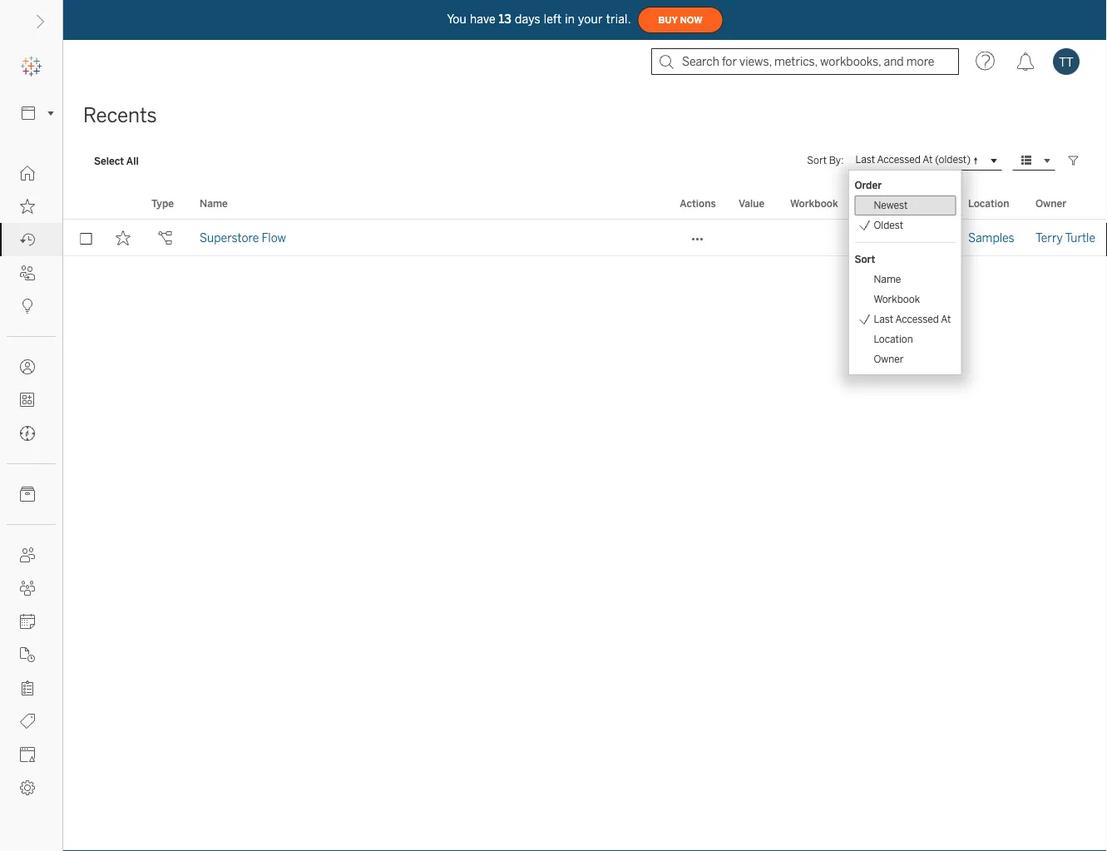 Task type: vqa. For each thing, say whether or not it's contained in the screenshot.
Collapse image
no



Task type: describe. For each thing, give the bounding box(es) containing it.
owner inside sort group
[[874, 353, 904, 365]]

name inside sort group
[[874, 273, 902, 285]]

select all
[[94, 155, 139, 167]]

left
[[544, 12, 562, 26]]

days
[[515, 12, 541, 26]]

at for last accessed at (oldest)
[[923, 154, 933, 166]]

navigation panel element
[[0, 50, 62, 805]]

flow image
[[158, 230, 173, 245]]

superstore
[[200, 231, 259, 245]]

terry turtle
[[1036, 231, 1096, 245]]

accessed for last accessed at (oldest)
[[877, 154, 921, 166]]

you
[[447, 12, 467, 26]]

in
[[565, 12, 575, 26]]

list view image
[[1019, 153, 1034, 168]]

recents
[[83, 104, 157, 127]]

buy now button
[[638, 7, 724, 33]]

terry turtle link
[[1036, 220, 1096, 256]]

last for last accessed at
[[864, 197, 884, 209]]

at for last accessed at
[[941, 313, 951, 325]]

superstore flow
[[200, 231, 286, 245]]

terry
[[1036, 231, 1063, 245]]

oldest
[[874, 219, 904, 231]]

last accessed at (oldest)
[[856, 154, 971, 166]]

last for last accessed at
[[874, 313, 894, 325]]

hours
[[878, 231, 909, 245]]

turtle
[[1066, 231, 1096, 245]]

(oldest)
[[935, 154, 971, 166]]

trial.
[[606, 12, 631, 26]]

have
[[470, 12, 496, 26]]

flow
[[262, 231, 286, 245]]

menu containing order
[[850, 171, 961, 374]]

buy now
[[659, 15, 703, 25]]

type
[[151, 197, 174, 209]]

newest
[[874, 199, 908, 211]]

sort for sort by:
[[807, 154, 827, 166]]

16
[[864, 231, 876, 245]]

newest checkbox item
[[855, 196, 956, 216]]

samples link
[[969, 220, 1015, 256]]

2 cell from the left
[[781, 220, 854, 256]]

select
[[94, 155, 124, 167]]

0 vertical spatial workbook
[[790, 197, 839, 209]]

16 hours ago
[[864, 231, 931, 245]]

select all button
[[83, 151, 150, 171]]

by:
[[829, 154, 844, 166]]

actions
[[680, 197, 716, 209]]



Task type: locate. For each thing, give the bounding box(es) containing it.
last inside grid
[[864, 197, 884, 209]]

at
[[923, 154, 933, 166], [941, 313, 951, 325]]

at inside sort group
[[941, 313, 951, 325]]

last inside popup button
[[856, 154, 875, 166]]

0 horizontal spatial owner
[[874, 353, 904, 365]]

samples
[[969, 231, 1015, 245]]

1 horizontal spatial at
[[941, 313, 951, 325]]

value
[[739, 197, 765, 209]]

location inside sort group
[[874, 333, 913, 345]]

location
[[969, 197, 1010, 209], [874, 333, 913, 345]]

ago
[[912, 231, 931, 245]]

last accessed at
[[864, 197, 943, 209]]

last inside sort group
[[874, 313, 894, 325]]

grid
[[63, 188, 1108, 851]]

1 vertical spatial sort
[[855, 253, 876, 265]]

accessed inside sort group
[[896, 313, 939, 325]]

all
[[126, 155, 139, 167]]

accessed
[[877, 154, 921, 166], [896, 313, 939, 325]]

0 vertical spatial name
[[200, 197, 228, 209]]

accessed up the order
[[877, 154, 921, 166]]

sort
[[807, 154, 827, 166], [855, 253, 876, 265]]

workbook up last accessed at
[[874, 293, 920, 305]]

0 vertical spatial sort
[[807, 154, 827, 166]]

menu
[[850, 171, 961, 374]]

location down last accessed at
[[874, 333, 913, 345]]

superstore flow link
[[200, 220, 286, 256]]

row containing superstore flow
[[63, 220, 1108, 256]]

owner inside grid
[[1036, 197, 1067, 209]]

sort group
[[855, 250, 956, 369]]

name down 'hours'
[[874, 273, 902, 285]]

location inside grid
[[969, 197, 1010, 209]]

at
[[933, 197, 943, 209]]

owner up terry at the right of page
[[1036, 197, 1067, 209]]

last accessed at
[[874, 313, 951, 325]]

accessed
[[887, 197, 931, 209]]

1 cell from the left
[[729, 220, 781, 256]]

sort left by:
[[807, 154, 827, 166]]

0 vertical spatial location
[[969, 197, 1010, 209]]

owner
[[1036, 197, 1067, 209], [874, 353, 904, 365]]

name inside grid
[[200, 197, 228, 209]]

cell down value
[[729, 220, 781, 256]]

accessed for last accessed at
[[896, 313, 939, 325]]

main navigation. press the up and down arrow keys to access links. element
[[0, 156, 62, 805]]

name up 'superstore'
[[200, 197, 228, 209]]

1 horizontal spatial sort
[[855, 253, 876, 265]]

cell left 16
[[781, 220, 854, 256]]

location up samples
[[969, 197, 1010, 209]]

last accessed at (oldest) button
[[849, 151, 1003, 171]]

grid containing superstore flow
[[63, 188, 1108, 851]]

last down 'hours'
[[874, 313, 894, 325]]

0 horizontal spatial workbook
[[790, 197, 839, 209]]

buy
[[659, 15, 678, 25]]

workbook
[[790, 197, 839, 209], [874, 293, 920, 305]]

sort inside sort group
[[855, 253, 876, 265]]

accessed down ago
[[896, 313, 939, 325]]

1 horizontal spatial owner
[[1036, 197, 1067, 209]]

sort for sort
[[855, 253, 876, 265]]

owner down last accessed at
[[874, 353, 904, 365]]

now
[[680, 15, 703, 25]]

your
[[578, 12, 603, 26]]

1 vertical spatial workbook
[[874, 293, 920, 305]]

0 horizontal spatial sort
[[807, 154, 827, 166]]

last
[[856, 154, 875, 166], [864, 197, 884, 209], [874, 313, 894, 325]]

accessed inside last accessed at (oldest) popup button
[[877, 154, 921, 166]]

sort down 16
[[855, 253, 876, 265]]

0 vertical spatial owner
[[1036, 197, 1067, 209]]

0 vertical spatial last
[[856, 154, 875, 166]]

0 vertical spatial accessed
[[877, 154, 921, 166]]

0 vertical spatial at
[[923, 154, 933, 166]]

Search for views, metrics, workbooks, and more text field
[[652, 48, 959, 75]]

workbook inside sort group
[[874, 293, 920, 305]]

0 horizontal spatial name
[[200, 197, 228, 209]]

last for last accessed at (oldest)
[[856, 154, 875, 166]]

2 vertical spatial last
[[874, 313, 894, 325]]

name
[[200, 197, 228, 209], [874, 273, 902, 285]]

1 vertical spatial owner
[[874, 353, 904, 365]]

order
[[855, 179, 882, 191]]

1 vertical spatial name
[[874, 273, 902, 285]]

1 vertical spatial at
[[941, 313, 951, 325]]

13
[[499, 12, 512, 26]]

workbook down sort by:
[[790, 197, 839, 209]]

last up the order
[[856, 154, 875, 166]]

at inside popup button
[[923, 154, 933, 166]]

0 horizontal spatial location
[[874, 333, 913, 345]]

sort by:
[[807, 154, 844, 166]]

last down the order
[[864, 197, 884, 209]]

1 horizontal spatial name
[[874, 273, 902, 285]]

1 horizontal spatial location
[[969, 197, 1010, 209]]

order group
[[855, 176, 956, 235]]

cell
[[729, 220, 781, 256], [781, 220, 854, 256]]

0 horizontal spatial at
[[923, 154, 933, 166]]

row
[[63, 220, 1108, 256]]

1 vertical spatial last
[[864, 197, 884, 209]]

you have 13 days left in your trial.
[[447, 12, 631, 26]]

1 horizontal spatial workbook
[[874, 293, 920, 305]]

1 vertical spatial location
[[874, 333, 913, 345]]

1 vertical spatial accessed
[[896, 313, 939, 325]]



